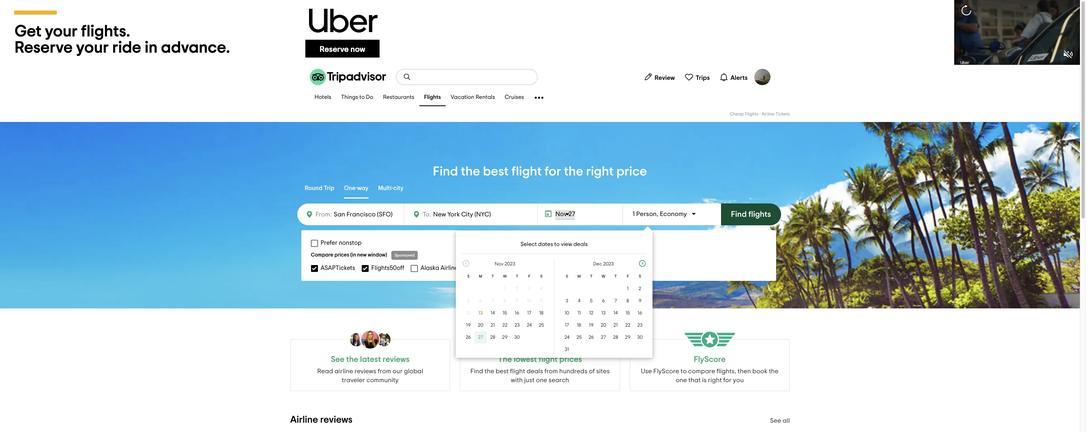 Task type: describe. For each thing, give the bounding box(es) containing it.
flight for for
[[511, 165, 542, 178]]

2 vertical spatial reviews
[[320, 415, 353, 425]]

cheap flights - airline tickets
[[730, 112, 790, 116]]

12 for dec
[[589, 311, 593, 316]]

alerts link
[[716, 69, 751, 85]]

1 for nov 2023
[[504, 286, 506, 291]]

dec
[[593, 262, 602, 266]]

vacation rentals link
[[446, 89, 500, 106]]

view
[[561, 242, 572, 247]]

tickets
[[776, 112, 790, 116]]

0 vertical spatial flights
[[424, 95, 441, 100]]

restaurants link
[[378, 89, 419, 106]]

things to do link
[[336, 89, 378, 106]]

traveler community
[[342, 377, 399, 384]]

cruises
[[505, 95, 524, 100]]

2 horizontal spatial 1
[[633, 211, 635, 217]]

2023 for dec 2023
[[603, 262, 614, 266]]

19 for nov
[[466, 323, 471, 328]]

28 for nov 2023
[[490, 335, 495, 340]]

10 for nov 2023
[[527, 299, 532, 303]]

13 for nov
[[479, 311, 483, 316]]

price
[[617, 165, 647, 178]]

4 s from the left
[[639, 275, 641, 279]]

9 for dec 2023
[[639, 299, 641, 303]]

12 for nov
[[466, 311, 471, 316]]

7 for dec 2023
[[614, 299, 617, 303]]

for
[[545, 165, 561, 178]]

11 for dec 2023
[[578, 311, 581, 316]]

cheap
[[730, 112, 744, 116]]

flights50off
[[371, 265, 404, 271]]

nov 27
[[555, 211, 575, 217]]

priceline
[[544, 265, 568, 271]]

1 horizontal spatial 27
[[569, 211, 575, 217]]

things to do
[[341, 95, 373, 100]]

w for dec
[[602, 275, 605, 279]]

things
[[341, 95, 358, 100]]

prefer
[[321, 240, 337, 246]]

round trip link
[[305, 179, 334, 199]]

18 for nov 2023
[[539, 311, 544, 316]]

trip
[[324, 185, 334, 191]]

23 for nov 2023
[[515, 323, 520, 328]]

To where? text field
[[431, 209, 506, 220]]

26 for nov 2023
[[466, 335, 471, 340]]

nov 2023
[[495, 262, 515, 266]]

16 for dec 2023
[[638, 311, 642, 316]]

one-way link
[[344, 179, 368, 199]]

for you
[[723, 377, 744, 384]]

2 t from the left
[[516, 275, 518, 279]]

flights
[[749, 211, 771, 219]]

nonstop
[[339, 240, 362, 246]]

rentals
[[476, 95, 495, 100]]

right inside use flyscore to compare flights, then book the one that is right for you
[[708, 377, 722, 384]]

round trip
[[305, 185, 334, 191]]

10 for dec 2023
[[565, 311, 569, 316]]

one search
[[536, 377, 569, 384]]

0 vertical spatial flyscore
[[694, 356, 726, 364]]

flyscore inside use flyscore to compare flights, then book the one that is right for you
[[653, 368, 679, 375]]

21 for nov 2023
[[491, 323, 495, 328]]

round
[[305, 185, 322, 191]]

prefer nonstop
[[321, 240, 362, 246]]

8 for nov 2023
[[504, 299, 506, 303]]

vacation
[[451, 95, 474, 100]]

search image
[[403, 73, 411, 81]]

read
[[317, 368, 333, 375]]

w for nov
[[503, 275, 507, 279]]

nov for nov 2023
[[495, 262, 504, 266]]

all for select all
[[601, 265, 608, 271]]

f for nov 2023
[[528, 275, 530, 279]]

airline
[[335, 368, 353, 375]]

hundreds
[[559, 368, 587, 375]]

0 vertical spatial right
[[586, 165, 614, 178]]

27 for dec 2023
[[601, 335, 606, 340]]

alaska
[[421, 265, 439, 271]]

advertisement region
[[0, 0, 1080, 65]]

unpublishedflight
[[477, 265, 528, 271]]

one-way
[[344, 185, 368, 191]]

window)
[[368, 253, 387, 258]]

0 vertical spatial reviews
[[383, 356, 410, 364]]

3 t from the left
[[590, 275, 593, 279]]

1 vertical spatial flights
[[745, 112, 758, 116]]

dates
[[538, 242, 553, 247]]

From where? text field
[[332, 209, 399, 220]]

17 for dec 2023
[[565, 323, 569, 328]]

11 for nov 2023
[[540, 299, 543, 303]]

to:
[[423, 211, 431, 218]]

trips link
[[681, 69, 713, 85]]

then
[[738, 368, 751, 375]]

find for find flights
[[731, 211, 747, 219]]

select dates to view deals
[[521, 242, 588, 247]]

m for nov 2023
[[479, 275, 482, 279]]

alaska airlines
[[421, 265, 461, 271]]

the lowest flight prices
[[498, 356, 582, 364]]

find the best flight for the right price
[[433, 165, 647, 178]]

that
[[689, 377, 701, 384]]

the for find the best flight deals from hundreds of sites with just one search
[[485, 368, 494, 375]]

of
[[589, 368, 595, 375]]

compare
[[688, 368, 715, 375]]

one-
[[344, 185, 357, 191]]

31
[[565, 347, 569, 352]]

17 for nov 2023
[[527, 311, 531, 316]]

way
[[357, 185, 368, 191]]

s m t w t f s for dec
[[566, 275, 641, 279]]

1 for dec 2023
[[627, 286, 629, 291]]

airline reviews
[[290, 415, 353, 425]]

find for find the best flight deals from hundreds of sites with just one search
[[470, 368, 483, 375]]

prices
[[334, 253, 349, 258]]

4 t from the left
[[614, 275, 617, 279]]

use
[[641, 368, 652, 375]]

21 for dec 2023
[[614, 323, 618, 328]]

nearby
[[575, 240, 595, 246]]

select for select all
[[581, 265, 599, 271]]

economy
[[660, 211, 687, 217]]

1 t from the left
[[492, 275, 494, 279]]

see the latest reviews
[[331, 356, 410, 364]]

do
[[366, 95, 373, 100]]

multi-city
[[378, 185, 404, 191]]

the
[[498, 356, 512, 364]]

airlines
[[441, 265, 461, 271]]

18 for dec 2023
[[577, 323, 581, 328]]

-
[[759, 112, 761, 116]]

1 s from the left
[[467, 275, 470, 279]]

s m t w t f s for nov
[[467, 275, 543, 279]]

the for see the latest reviews
[[346, 356, 358, 364]]

3 s from the left
[[566, 275, 568, 279]]

review link
[[641, 69, 678, 85]]

7 for nov 2023
[[492, 299, 494, 303]]

4 for nov 2023
[[540, 286, 543, 291]]

multi-
[[378, 185, 393, 191]]

3 for dec 2023
[[566, 299, 568, 303]]

sponsored
[[395, 253, 415, 258]]

flights link
[[419, 89, 446, 106]]

5 for nov 2023
[[467, 299, 470, 303]]

dec 2023
[[593, 262, 614, 266]]

alerts
[[731, 74, 748, 81]]

28 for dec 2023
[[613, 335, 618, 340]]

6 for nov
[[479, 299, 482, 303]]



Task type: vqa. For each thing, say whether or not it's contained in the screenshot.
'Flights' within flights link
yes



Task type: locate. For each thing, give the bounding box(es) containing it.
to left view
[[554, 242, 560, 247]]

flight inside find the best flight deals from hundreds of sites with just one search
[[510, 368, 525, 375]]

0 vertical spatial 3
[[528, 286, 531, 291]]

1 horizontal spatial 13
[[601, 311, 606, 316]]

2 7 from the left
[[614, 299, 617, 303]]

1 horizontal spatial nov
[[555, 211, 567, 217]]

2 30 from the left
[[637, 335, 643, 340]]

(in
[[350, 253, 356, 258]]

0 horizontal spatial reviews
[[320, 415, 353, 425]]

30
[[514, 335, 520, 340], [637, 335, 643, 340]]

1 horizontal spatial 10
[[565, 311, 569, 316]]

2 for nov 2023
[[516, 286, 518, 291]]

0 horizontal spatial 16
[[515, 311, 519, 316]]

6 down select all
[[602, 299, 605, 303]]

flyscore up one
[[653, 368, 679, 375]]

1 vertical spatial nov
[[495, 262, 504, 266]]

2 15 from the left
[[626, 311, 630, 316]]

deals up the just
[[527, 368, 543, 375]]

1 horizontal spatial select
[[581, 265, 599, 271]]

1 15 from the left
[[503, 311, 507, 316]]

23
[[515, 323, 520, 328], [637, 323, 643, 328]]

m down 'nearby'
[[578, 275, 581, 279]]

2 29 from the left
[[625, 335, 631, 340]]

find flights
[[731, 211, 771, 219]]

2 m from the left
[[578, 275, 581, 279]]

person
[[636, 211, 657, 217]]

from inside read airline reviews from our global traveler community
[[378, 368, 391, 375]]

0 horizontal spatial 4
[[540, 286, 543, 291]]

21
[[491, 323, 495, 328], [614, 323, 618, 328]]

0 vertical spatial 17
[[527, 311, 531, 316]]

2 23 from the left
[[637, 323, 643, 328]]

24 up lowest
[[527, 323, 532, 328]]

10
[[527, 299, 532, 303], [565, 311, 569, 316]]

just
[[524, 377, 535, 384]]

global
[[404, 368, 423, 375]]

flight prices
[[539, 356, 582, 364]]

2 9 from the left
[[639, 299, 641, 303]]

0 vertical spatial 24
[[527, 323, 532, 328]]

s m t w t f s down "unpublishedflight"
[[467, 275, 543, 279]]

book
[[752, 368, 768, 375]]

vacation rentals
[[451, 95, 495, 100]]

13 for dec
[[601, 311, 606, 316]]

0 horizontal spatial w
[[503, 275, 507, 279]]

0 vertical spatial 10
[[527, 299, 532, 303]]

1 7 from the left
[[492, 299, 494, 303]]

see for see the latest reviews
[[331, 356, 345, 364]]

find
[[433, 165, 458, 178], [731, 211, 747, 219], [470, 368, 483, 375]]

1 8 from the left
[[504, 299, 506, 303]]

f
[[528, 275, 530, 279], [627, 275, 629, 279]]

4 for dec 2023
[[578, 299, 580, 303]]

2023
[[505, 262, 515, 266], [603, 262, 614, 266]]

see for see all
[[770, 418, 781, 424]]

0 horizontal spatial 19
[[466, 323, 471, 328]]

hotels link
[[310, 89, 336, 106]]

1 vertical spatial to
[[554, 242, 560, 247]]

the for find the best flight for the right price
[[461, 165, 480, 178]]

compare prices (in new window)
[[311, 253, 387, 258]]

deals inside find the best flight deals from hundreds of sites with just one search
[[527, 368, 543, 375]]

best inside find the best flight deals from hundreds of sites with just one search
[[496, 368, 509, 375]]

deals for flight
[[527, 368, 543, 375]]

1 horizontal spatial 21
[[614, 323, 618, 328]]

1 26 from the left
[[466, 335, 471, 340]]

trips
[[696, 74, 710, 81]]

15 for nov 2023
[[503, 311, 507, 316]]

20 for nov
[[478, 323, 483, 328]]

1 from from the left
[[378, 368, 391, 375]]

1 14 from the left
[[491, 311, 495, 316]]

30 up "use"
[[637, 335, 643, 340]]

20
[[478, 323, 483, 328], [601, 323, 606, 328]]

6
[[479, 299, 482, 303], [602, 299, 605, 303]]

3
[[528, 286, 531, 291], [566, 299, 568, 303]]

2 26 from the left
[[589, 335, 594, 340]]

1 horizontal spatial w
[[602, 275, 605, 279]]

0 horizontal spatial m
[[479, 275, 482, 279]]

0 horizontal spatial 22
[[502, 323, 508, 328]]

11
[[540, 299, 543, 303], [578, 311, 581, 316]]

15 for dec 2023
[[626, 311, 630, 316]]

6 down "unpublishedflight"
[[479, 299, 482, 303]]

1 horizontal spatial 9
[[639, 299, 641, 303]]

new
[[357, 253, 367, 258]]

0 vertical spatial see
[[331, 356, 345, 364]]

22 for dec 2023
[[625, 323, 630, 328]]

s m t w t f s down select all
[[566, 275, 641, 279]]

1 vertical spatial reviews
[[355, 368, 376, 375]]

0 horizontal spatial 25
[[539, 323, 544, 328]]

1 horizontal spatial 5
[[590, 299, 593, 303]]

0 horizontal spatial 23
[[515, 323, 520, 328]]

0 horizontal spatial 17
[[527, 311, 531, 316]]

1 horizontal spatial 14
[[614, 311, 618, 316]]

3 for nov 2023
[[528, 286, 531, 291]]

1 2 from the left
[[516, 286, 518, 291]]

the inside find the best flight deals from hundreds of sites with just one search
[[485, 368, 494, 375]]

1 horizontal spatial see
[[770, 418, 781, 424]]

0 horizontal spatial 11
[[540, 299, 543, 303]]

27 for nov 2023
[[478, 335, 483, 340]]

asaptickets
[[321, 265, 355, 271]]

1 horizontal spatial airline
[[762, 112, 775, 116]]

26 for dec 2023
[[589, 335, 594, 340]]

to up one
[[681, 368, 687, 375]]

1 vertical spatial airline
[[290, 415, 318, 425]]

review
[[655, 74, 675, 81]]

multi-city link
[[378, 179, 404, 199]]

include
[[553, 240, 574, 246]]

0 vertical spatial airline
[[762, 112, 775, 116]]

1 w from the left
[[503, 275, 507, 279]]

13
[[479, 311, 483, 316], [601, 311, 606, 316]]

flight left for
[[511, 165, 542, 178]]

hotels
[[315, 95, 331, 100]]

airports
[[597, 240, 619, 246]]

9 for nov 2023
[[516, 299, 519, 303]]

flights left 'vacation'
[[424, 95, 441, 100]]

2 f from the left
[[627, 275, 629, 279]]

2 horizontal spatial 27
[[601, 335, 606, 340]]

24 for dec 2023
[[565, 335, 569, 340]]

0 vertical spatial flight
[[511, 165, 542, 178]]

is
[[702, 377, 707, 384]]

w down select all
[[602, 275, 605, 279]]

1 2023 from the left
[[505, 262, 515, 266]]

1 horizontal spatial s m t w t f s
[[566, 275, 641, 279]]

26
[[466, 335, 471, 340], [589, 335, 594, 340]]

5 for dec 2023
[[590, 299, 593, 303]]

flights left -
[[745, 112, 758, 116]]

0 horizontal spatial 26
[[466, 335, 471, 340]]

1 horizontal spatial flyscore
[[694, 356, 726, 364]]

25 for dec 2023
[[577, 335, 582, 340]]

1 horizontal spatial 8
[[627, 299, 629, 303]]

1 horizontal spatial from
[[544, 368, 558, 375]]

24 up 31
[[565, 335, 569, 340]]

nov for nov 27
[[555, 211, 567, 217]]

see all
[[770, 418, 790, 424]]

0 horizontal spatial 28
[[490, 335, 495, 340]]

23 for dec 2023
[[637, 323, 643, 328]]

29
[[502, 335, 508, 340], [625, 335, 631, 340]]

0 horizontal spatial 18
[[539, 311, 544, 316]]

1
[[633, 211, 635, 217], [504, 286, 506, 291], [627, 286, 629, 291]]

find for find the best flight for the right price
[[433, 165, 458, 178]]

1 13 from the left
[[479, 311, 483, 316]]

1 vertical spatial all
[[783, 418, 790, 424]]

1 s m t w t f s from the left
[[467, 275, 543, 279]]

1 9 from the left
[[516, 299, 519, 303]]

include nearby airports
[[553, 240, 619, 246]]

9
[[516, 299, 519, 303], [639, 299, 641, 303]]

1 29 from the left
[[502, 335, 508, 340]]

14 for nov 2023
[[491, 311, 495, 316]]

2 14 from the left
[[614, 311, 618, 316]]

25 up flight prices
[[577, 335, 582, 340]]

0 vertical spatial all
[[601, 265, 608, 271]]

all
[[601, 265, 608, 271], [783, 418, 790, 424]]

select left the dates
[[521, 242, 537, 247]]

1 horizontal spatial 2
[[639, 286, 641, 291]]

29 for dec 2023
[[625, 335, 631, 340]]

0 horizontal spatial right
[[586, 165, 614, 178]]

22 for nov 2023
[[502, 323, 508, 328]]

1 vertical spatial right
[[708, 377, 722, 384]]

all for see all
[[783, 418, 790, 424]]

f for dec 2023
[[627, 275, 629, 279]]

1 vertical spatial see
[[770, 418, 781, 424]]

1 horizontal spatial flights
[[745, 112, 758, 116]]

,
[[657, 211, 658, 217]]

best for for
[[483, 165, 509, 178]]

0 horizontal spatial flights
[[424, 95, 441, 100]]

1 horizontal spatial 12
[[589, 311, 593, 316]]

2 s from the left
[[540, 275, 543, 279]]

deals right view
[[573, 242, 588, 247]]

the inside use flyscore to compare flights, then book the one that is right for you
[[769, 368, 779, 375]]

None search field
[[396, 70, 537, 84]]

0 horizontal spatial 12
[[466, 311, 471, 316]]

2 8 from the left
[[627, 299, 629, 303]]

find inside find the best flight deals from hundreds of sites with just one search
[[470, 368, 483, 375]]

right
[[586, 165, 614, 178], [708, 377, 722, 384]]

1 vertical spatial 24
[[565, 335, 569, 340]]

1 16 from the left
[[515, 311, 519, 316]]

profile picture image
[[754, 69, 770, 85]]

to inside use flyscore to compare flights, then book the one that is right for you
[[681, 368, 687, 375]]

2 s m t w t f s from the left
[[566, 275, 641, 279]]

0 horizontal spatial 5
[[467, 299, 470, 303]]

right left "price"
[[586, 165, 614, 178]]

0 horizontal spatial 21
[[491, 323, 495, 328]]

select down include nearby airports
[[581, 265, 599, 271]]

1 horizontal spatial 30
[[637, 335, 643, 340]]

0 vertical spatial find
[[433, 165, 458, 178]]

1 vertical spatial 4
[[578, 299, 580, 303]]

15
[[503, 311, 507, 316], [626, 311, 630, 316]]

1 12 from the left
[[466, 311, 471, 316]]

25 up the lowest flight prices
[[539, 323, 544, 328]]

1 vertical spatial flyscore
[[653, 368, 679, 375]]

0 horizontal spatial airline
[[290, 415, 318, 425]]

17
[[527, 311, 531, 316], [565, 323, 569, 328]]

2 2023 from the left
[[603, 262, 614, 266]]

0 horizontal spatial 1
[[504, 286, 506, 291]]

2 13 from the left
[[601, 311, 606, 316]]

1 20 from the left
[[478, 323, 483, 328]]

16 for nov 2023
[[515, 311, 519, 316]]

1 23 from the left
[[515, 323, 520, 328]]

from up "one search"
[[544, 368, 558, 375]]

1 f from the left
[[528, 275, 530, 279]]

2 22 from the left
[[625, 323, 630, 328]]

select
[[521, 242, 537, 247], [581, 265, 599, 271]]

14 for dec 2023
[[614, 311, 618, 316]]

nov
[[555, 211, 567, 217], [495, 262, 504, 266]]

2 5 from the left
[[590, 299, 593, 303]]

1 28 from the left
[[490, 335, 495, 340]]

flights,
[[717, 368, 736, 375]]

tripadvisor image
[[310, 69, 386, 85]]

30 for nov 2023
[[514, 335, 520, 340]]

1 horizontal spatial 22
[[625, 323, 630, 328]]

compare
[[311, 253, 333, 258]]

0 horizontal spatial 30
[[514, 335, 520, 340]]

2023 for nov 2023
[[505, 262, 515, 266]]

select for select dates to view deals
[[521, 242, 537, 247]]

1 horizontal spatial to
[[554, 242, 560, 247]]

1 vertical spatial 17
[[565, 323, 569, 328]]

right right 'is'
[[708, 377, 722, 384]]

30 up lowest
[[514, 335, 520, 340]]

2 16 from the left
[[638, 311, 642, 316]]

lowest
[[514, 356, 537, 364]]

city
[[393, 185, 404, 191]]

0 horizontal spatial 29
[[502, 335, 508, 340]]

14
[[491, 311, 495, 316], [614, 311, 618, 316]]

2 horizontal spatial to
[[681, 368, 687, 375]]

read airline reviews from our global traveler community
[[317, 368, 423, 384]]

from inside find the best flight deals from hundreds of sites with just one search
[[544, 368, 558, 375]]

2 19 from the left
[[589, 323, 594, 328]]

from:
[[315, 211, 332, 218]]

0 vertical spatial select
[[521, 242, 537, 247]]

find the best flight deals from hundreds of sites with just one search
[[470, 368, 610, 384]]

reviews inside read airline reviews from our global traveler community
[[355, 368, 376, 375]]

to left do at the left top
[[359, 95, 365, 100]]

0 vertical spatial best
[[483, 165, 509, 178]]

2 20 from the left
[[601, 323, 606, 328]]

1 horizontal spatial 23
[[637, 323, 643, 328]]

select all
[[581, 265, 608, 271]]

27
[[569, 211, 575, 217], [478, 335, 483, 340], [601, 335, 606, 340]]

1 horizontal spatial f
[[627, 275, 629, 279]]

1 19 from the left
[[466, 323, 471, 328]]

1 horizontal spatial find
[[470, 368, 483, 375]]

0 horizontal spatial 7
[[492, 299, 494, 303]]

flyscore up compare
[[694, 356, 726, 364]]

6 for dec
[[602, 299, 605, 303]]

1 6 from the left
[[479, 299, 482, 303]]

flights
[[424, 95, 441, 100], [745, 112, 758, 116]]

1 5 from the left
[[467, 299, 470, 303]]

0 horizontal spatial from
[[378, 368, 391, 375]]

2 28 from the left
[[613, 335, 618, 340]]

m for dec 2023
[[578, 275, 581, 279]]

deals for view
[[573, 242, 588, 247]]

flight up with
[[510, 368, 525, 375]]

to
[[359, 95, 365, 100], [554, 242, 560, 247], [681, 368, 687, 375]]

from left the our
[[378, 368, 391, 375]]

to inside things to do link
[[359, 95, 365, 100]]

0 horizontal spatial all
[[601, 265, 608, 271]]

1 horizontal spatial 20
[[601, 323, 606, 328]]

best
[[483, 165, 509, 178], [496, 368, 509, 375]]

2 21 from the left
[[614, 323, 618, 328]]

2 from from the left
[[544, 368, 558, 375]]

30 for dec 2023
[[637, 335, 643, 340]]

2 vertical spatial to
[[681, 368, 687, 375]]

2 w from the left
[[602, 275, 605, 279]]

1 horizontal spatial 17
[[565, 323, 569, 328]]

0 horizontal spatial deals
[[527, 368, 543, 375]]

0 horizontal spatial 15
[[503, 311, 507, 316]]

25 for nov 2023
[[539, 323, 544, 328]]

1 horizontal spatial 4
[[578, 299, 580, 303]]

find inside find flights button
[[731, 211, 747, 219]]

1 22 from the left
[[502, 323, 508, 328]]

see all link
[[770, 418, 790, 424]]

see
[[331, 356, 345, 364], [770, 418, 781, 424]]

1 horizontal spatial 16
[[638, 311, 642, 316]]

0 horizontal spatial 13
[[479, 311, 483, 316]]

w down "unpublishedflight"
[[503, 275, 507, 279]]

0 vertical spatial deals
[[573, 242, 588, 247]]

24 for nov 2023
[[527, 323, 532, 328]]

19 for dec
[[589, 323, 594, 328]]

0 horizontal spatial 9
[[516, 299, 519, 303]]

flight for deals
[[510, 368, 525, 375]]

0 horizontal spatial 24
[[527, 323, 532, 328]]

1 horizontal spatial m
[[578, 275, 581, 279]]

w
[[503, 275, 507, 279], [602, 275, 605, 279]]

best for deals
[[496, 368, 509, 375]]

sites
[[596, 368, 610, 375]]

to for use flyscore to compare flights, then book the one that is right for you
[[681, 368, 687, 375]]

2 2 from the left
[[639, 286, 641, 291]]

1 m from the left
[[479, 275, 482, 279]]

m down "unpublishedflight"
[[479, 275, 482, 279]]

1 30 from the left
[[514, 335, 520, 340]]

use flyscore to compare flights, then book the one that is right for you
[[641, 368, 779, 384]]

24
[[527, 323, 532, 328], [565, 335, 569, 340]]

28
[[490, 335, 495, 340], [613, 335, 618, 340]]

1 horizontal spatial 26
[[589, 335, 594, 340]]

2 6 from the left
[[602, 299, 605, 303]]

with
[[511, 377, 523, 384]]

0 horizontal spatial find
[[433, 165, 458, 178]]

20 for dec
[[601, 323, 606, 328]]

0 horizontal spatial f
[[528, 275, 530, 279]]

2
[[516, 286, 518, 291], [639, 286, 641, 291]]

0 vertical spatial 25
[[539, 323, 544, 328]]

0 horizontal spatial 10
[[527, 299, 532, 303]]

1 person , economy
[[633, 211, 687, 217]]

1 21 from the left
[[491, 323, 495, 328]]

restaurants
[[383, 95, 414, 100]]

8 for dec 2023
[[627, 299, 629, 303]]

2 for dec 2023
[[639, 286, 641, 291]]

our
[[393, 368, 403, 375]]

1 horizontal spatial 7
[[614, 299, 617, 303]]

1 vertical spatial deals
[[527, 368, 543, 375]]

1 horizontal spatial 2023
[[603, 262, 614, 266]]

2 12 from the left
[[589, 311, 593, 316]]

29 for nov 2023
[[502, 335, 508, 340]]

1 horizontal spatial 3
[[566, 299, 568, 303]]

to for select dates to view deals
[[554, 242, 560, 247]]

latest
[[360, 356, 381, 364]]



